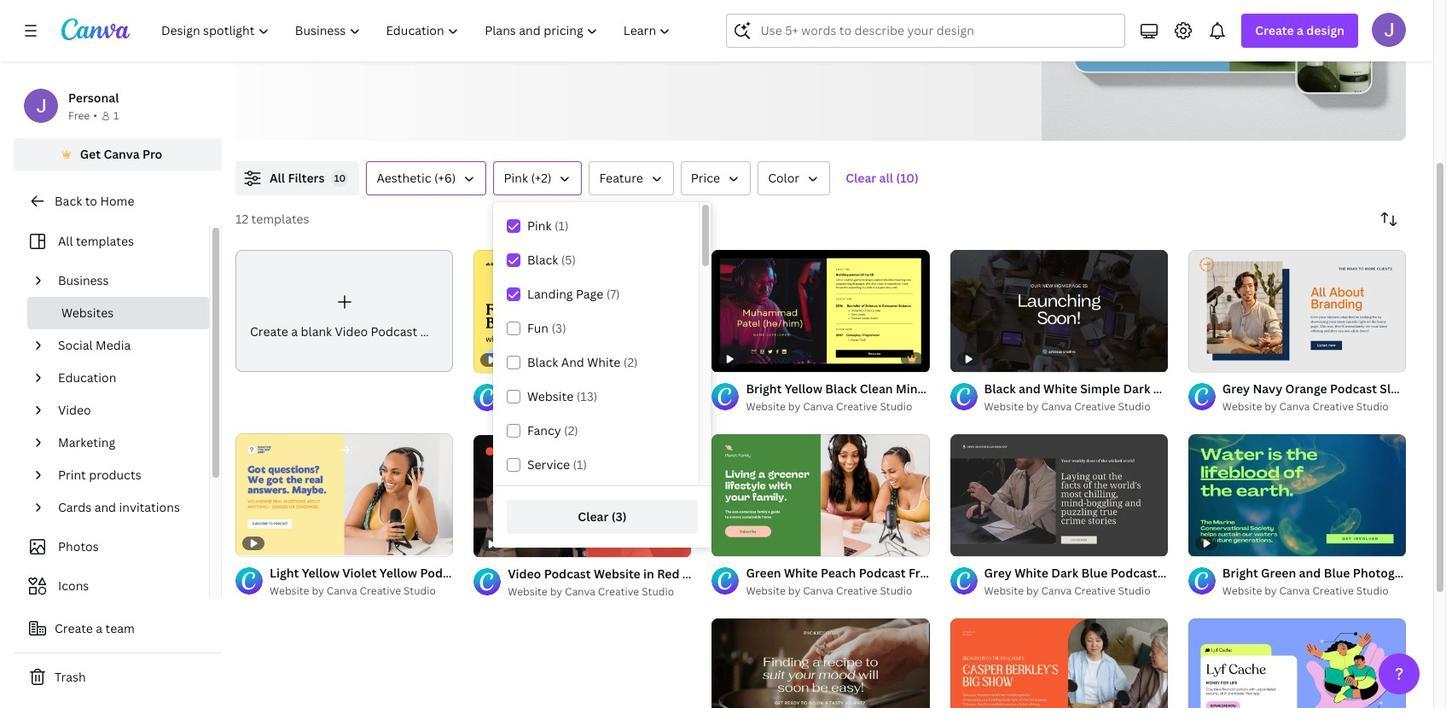 Task type: vqa. For each thing, say whether or not it's contained in the screenshot.
Fun
yes



Task type: describe. For each thing, give the bounding box(es) containing it.
creative inside black and white simple dark marketing site launch website website by canva creative studio
[[1075, 400, 1116, 414]]

black and white simple dark marketing site launch website link
[[985, 380, 1333, 399]]

marketing inside black and white simple dark marketing site launch website website by canva creative studio
[[1154, 381, 1212, 397]]

by inside video podcast website in red black dynamic neons style website by canva creative studio
[[550, 585, 562, 599]]

video
[[403, 31, 440, 50]]

video podcast website in red black dynamic neons style link
[[508, 565, 841, 584]]

team
[[105, 620, 135, 637]]

websites
[[61, 305, 114, 321]]

the
[[561, 9, 582, 27]]

social
[[58, 337, 93, 353]]

aesthetic
[[377, 170, 431, 186]]

canva inside widen your podcast's reach by going beyond the usual platforms. make a website for all your video podcasts with a stunning canva template.
[[610, 31, 651, 50]]

and for cards
[[94, 499, 116, 515]]

marketing inside marketing link
[[58, 434, 115, 451]]

business link
[[51, 265, 199, 297]]

photos
[[58, 539, 99, 555]]

create a team
[[55, 620, 135, 637]]

studio inside black and white simple dark marketing site launch website website by canva creative studio
[[1119, 400, 1151, 414]]

grey navy orange podcast sleek corporate video podcast website image
[[1189, 250, 1407, 372]]

(+2)
[[531, 170, 552, 186]]

icons
[[58, 578, 89, 594]]

trash
[[55, 669, 86, 685]]

service (1)
[[527, 457, 587, 473]]

template.
[[654, 31, 717, 50]]

feature button
[[589, 161, 674, 195]]

podcast's
[[341, 9, 405, 27]]

pink for pink (+2)
[[504, 170, 528, 186]]

all filters
[[270, 170, 325, 186]]

launch
[[1240, 381, 1283, 397]]

dynamic
[[717, 566, 768, 582]]

black for black (5)
[[527, 252, 558, 268]]

black and white simple dark marketing site launch website website by canva creative studio
[[985, 381, 1333, 414]]

landing
[[527, 286, 573, 302]]

social media link
[[51, 329, 199, 362]]

10
[[334, 172, 346, 184]]

free
[[68, 108, 90, 123]]

home
[[100, 193, 134, 209]]

(13)
[[577, 388, 598, 405]]

6
[[743, 536, 749, 549]]

price
[[691, 170, 720, 186]]

in
[[644, 566, 654, 582]]

all templates link
[[24, 225, 199, 258]]

white for and
[[1044, 381, 1078, 397]]

create a design button
[[1242, 14, 1359, 48]]

templates for all templates
[[76, 233, 134, 249]]

create for create a design
[[1256, 22, 1294, 38]]

neons
[[771, 566, 808, 582]]

1 of 7 for grey white dark blue podcast sleek corporate video podcast website image
[[962, 536, 986, 549]]

of for bottom 1 of 7 link
[[970, 536, 979, 549]]

stunning
[[550, 31, 607, 50]]

invitations
[[119, 499, 180, 515]]

create a blank video podcast website
[[250, 323, 467, 339]]

trash link
[[14, 661, 222, 695]]

Sort by button
[[1372, 202, 1407, 236]]

fun
[[527, 320, 549, 336]]

personal
[[68, 90, 119, 106]]

back
[[55, 193, 82, 209]]

education
[[58, 370, 116, 386]]

pink for pink (1)
[[527, 218, 552, 234]]

print products
[[58, 467, 141, 483]]

black inside video podcast website in red black dynamic neons style website by canva creative studio
[[683, 566, 714, 582]]

all inside widen your podcast's reach by going beyond the usual platforms. make a website for all your video podcasts with a stunning canva template.
[[351, 31, 366, 50]]

(10)
[[896, 170, 919, 186]]

creative inside video podcast website in red black dynamic neons style website by canva creative studio
[[598, 585, 639, 599]]

price button
[[681, 161, 751, 195]]

platforms.
[[624, 9, 692, 27]]

photos link
[[24, 531, 199, 563]]

clear all (10) button
[[837, 161, 928, 195]]

all templates
[[58, 233, 134, 249]]

color
[[768, 170, 800, 186]]

aesthetic (+6)
[[377, 170, 456, 186]]

black (5)
[[527, 252, 576, 268]]

podcast inside video podcast website in red black dynamic neons style website by canva creative studio
[[544, 566, 591, 582]]

fun (3)
[[527, 320, 566, 336]]

(7)
[[606, 286, 620, 302]]

with
[[507, 31, 535, 50]]

create a design
[[1256, 22, 1345, 38]]

jacob simon image
[[1372, 13, 1407, 47]]

1 for grey white dark blue podcast sleek corporate video podcast website image
[[962, 536, 967, 549]]

usual
[[586, 9, 621, 27]]

service
[[527, 457, 570, 473]]

pink (+2)
[[504, 170, 552, 186]]

website
[[274, 31, 325, 50]]

red
[[657, 566, 680, 582]]

style
[[811, 566, 841, 582]]

landing page (7)
[[527, 286, 620, 302]]

white for and
[[587, 354, 621, 370]]

social media
[[58, 337, 131, 353]]



Task type: locate. For each thing, give the bounding box(es) containing it.
design
[[1307, 22, 1345, 38]]

feature
[[600, 170, 643, 186]]

cards and invitations
[[58, 499, 180, 515]]

create for create a blank video podcast website
[[250, 323, 288, 339]]

all for all templates
[[58, 233, 73, 249]]

media
[[96, 337, 131, 353]]

marketing up print products
[[58, 434, 115, 451]]

0 vertical spatial (2)
[[624, 354, 638, 370]]

and left simple
[[1019, 381, 1041, 397]]

black for black and white (2)
[[527, 354, 558, 370]]

(+6)
[[434, 170, 456, 186]]

0 vertical spatial templates
[[251, 211, 309, 227]]

0 vertical spatial all
[[351, 31, 366, 50]]

pink left (+2)
[[504, 170, 528, 186]]

back to home
[[55, 193, 134, 209]]

7 for top 1 of 7 link
[[1220, 352, 1224, 364]]

1 of 6
[[724, 536, 749, 549]]

canva inside black and white simple dark marketing site launch website website by canva creative studio
[[1042, 400, 1072, 414]]

1 horizontal spatial and
[[1019, 381, 1041, 397]]

1 horizontal spatial video
[[335, 323, 368, 339]]

1 vertical spatial pink
[[527, 218, 552, 234]]

studio
[[1357, 399, 1389, 414], [880, 400, 913, 414], [1119, 400, 1151, 414], [642, 400, 674, 414], [404, 583, 436, 598], [880, 584, 913, 598], [1119, 584, 1151, 598], [1357, 584, 1389, 598], [642, 585, 674, 599]]

1 vertical spatial create
[[250, 323, 288, 339]]

and for black
[[1019, 381, 1041, 397]]

black
[[527, 252, 558, 268], [527, 354, 558, 370], [985, 381, 1016, 397], [683, 566, 714, 582]]

0 vertical spatial your
[[308, 9, 338, 27]]

a left team
[[96, 620, 103, 637]]

(3) up video podcast website in red black dynamic neons style link
[[612, 509, 627, 525]]

icons link
[[24, 570, 199, 603]]

clear (3)
[[578, 509, 627, 525]]

and
[[1019, 381, 1041, 397], [94, 499, 116, 515]]

0 vertical spatial video
[[335, 323, 368, 339]]

website (13)
[[527, 388, 598, 405]]

1 vertical spatial (2)
[[564, 422, 579, 439]]

0 horizontal spatial (1)
[[555, 218, 569, 234]]

and inside "cards and invitations" link
[[94, 499, 116, 515]]

for
[[328, 31, 348, 50]]

clear all (10)
[[846, 170, 919, 186]]

website by canva creative studio link
[[1223, 398, 1407, 416], [746, 399, 930, 416], [985, 399, 1168, 416], [508, 399, 692, 416], [270, 583, 453, 600], [746, 583, 930, 600], [985, 583, 1168, 600], [1223, 583, 1407, 600], [508, 584, 692, 601]]

white left simple
[[1044, 381, 1078, 397]]

white
[[587, 354, 621, 370], [1044, 381, 1078, 397]]

1 of 7 for grey navy orange podcast sleek corporate video podcast website image
[[1201, 352, 1224, 364]]

video for video podcast website in red black dynamic neons style website by canva creative studio
[[508, 566, 541, 582]]

create for create a team
[[55, 620, 93, 637]]

back to home link
[[14, 184, 222, 218]]

1 for green white peach podcast fresh and friendly video podcast website image at bottom
[[724, 536, 729, 549]]

1 for grey navy orange podcast sleek corporate video podcast website image
[[1201, 352, 1206, 364]]

(1) for pink (1)
[[555, 218, 569, 234]]

video link
[[51, 394, 199, 427]]

2 vertical spatial create
[[55, 620, 93, 637]]

all left filters
[[270, 170, 285, 186]]

0 horizontal spatial podcast
[[371, 323, 418, 339]]

business
[[58, 272, 109, 288]]

black for black and white simple dark marketing site launch website website by canva creative studio
[[985, 381, 1016, 397]]

products
[[89, 467, 141, 483]]

get canva pro button
[[14, 138, 222, 171]]

0 vertical spatial all
[[270, 170, 285, 186]]

create left blank
[[250, 323, 288, 339]]

1 vertical spatial and
[[94, 499, 116, 515]]

clear (3) button
[[507, 500, 698, 534]]

clear for clear (3)
[[578, 509, 609, 525]]

1 vertical spatial 1 of 7
[[962, 536, 986, 549]]

Search search field
[[761, 15, 1115, 47]]

1 horizontal spatial podcast
[[544, 566, 591, 582]]

1 horizontal spatial 1 of 7 link
[[1189, 250, 1407, 372]]

video for video
[[58, 402, 91, 418]]

1 horizontal spatial templates
[[251, 211, 309, 227]]

0 vertical spatial clear
[[846, 170, 877, 186]]

filters
[[288, 170, 325, 186]]

(2) right "and"
[[624, 354, 638, 370]]

None search field
[[727, 14, 1126, 48]]

0 vertical spatial 1 of 7 link
[[1189, 250, 1407, 372]]

grey white dark blue podcast sleek corporate video podcast website image
[[950, 434, 1168, 557]]

a left blank
[[291, 323, 298, 339]]

white right "and"
[[587, 354, 621, 370]]

0 vertical spatial marketing
[[1154, 381, 1212, 397]]

simple
[[1081, 381, 1121, 397]]

podcasts
[[443, 31, 504, 50]]

cards and invitations link
[[51, 492, 199, 524]]

create left the design
[[1256, 22, 1294, 38]]

(3) for clear (3)
[[612, 509, 627, 525]]

canva inside video podcast website in red black dynamic neons style website by canva creative studio
[[565, 585, 596, 599]]

1 vertical spatial your
[[370, 31, 400, 50]]

a
[[1297, 22, 1304, 38], [263, 31, 270, 50], [539, 31, 546, 50], [291, 323, 298, 339], [96, 620, 103, 637]]

your down podcast's
[[370, 31, 400, 50]]

green white peach podcast fresh and friendly video podcast website image
[[712, 434, 930, 557]]

marketing link
[[51, 427, 199, 459]]

video podcast website in red black dynamic neons style website by canva creative studio
[[508, 566, 841, 599]]

0 vertical spatial pink
[[504, 170, 528, 186]]

a down the widen
[[263, 31, 270, 50]]

make
[[696, 9, 730, 27]]

1 vertical spatial (1)
[[573, 457, 587, 473]]

1 horizontal spatial 7
[[1220, 352, 1224, 364]]

create inside button
[[55, 620, 93, 637]]

(1) for service (1)
[[573, 457, 587, 473]]

studio inside video podcast website in red black dynamic neons style website by canva creative studio
[[642, 585, 674, 599]]

clear
[[846, 170, 877, 186], [578, 509, 609, 525]]

free •
[[68, 108, 97, 123]]

create inside dropdown button
[[1256, 22, 1294, 38]]

(2) right fancy
[[564, 422, 579, 439]]

1 vertical spatial video
[[58, 402, 91, 418]]

all left (10)
[[880, 170, 894, 186]]

by
[[449, 9, 465, 27], [1265, 399, 1277, 414], [788, 400, 801, 414], [1027, 400, 1039, 414], [550, 400, 562, 414], [312, 583, 324, 598], [788, 584, 801, 598], [1027, 584, 1039, 598], [1265, 584, 1277, 598], [550, 585, 562, 599]]

0 horizontal spatial 1 of 7
[[962, 536, 986, 549]]

website
[[420, 323, 467, 339], [1286, 381, 1333, 397], [527, 388, 574, 405], [1223, 399, 1263, 414], [746, 400, 786, 414], [985, 400, 1024, 414], [508, 400, 548, 414], [594, 566, 641, 582], [270, 583, 309, 598], [746, 584, 786, 598], [985, 584, 1024, 598], [1223, 584, 1263, 598], [508, 585, 548, 599]]

1 horizontal spatial all
[[270, 170, 285, 186]]

10 filter options selected element
[[332, 170, 349, 187]]

a inside create a blank video podcast website element
[[291, 323, 298, 339]]

0 horizontal spatial 7
[[981, 536, 986, 549]]

and
[[561, 354, 584, 370]]

1 vertical spatial 1 of 7 link
[[950, 434, 1168, 557]]

video podcast website templates image
[[1042, 0, 1407, 141], [1042, 0, 1407, 141]]

0 vertical spatial (3)
[[552, 320, 566, 336]]

1 vertical spatial (3)
[[612, 509, 627, 525]]

2 vertical spatial video
[[508, 566, 541, 582]]

a for blank
[[291, 323, 298, 339]]

1 horizontal spatial 1 of 7
[[1201, 352, 1224, 364]]

clear down service (1)
[[578, 509, 609, 525]]

get
[[80, 146, 101, 162]]

0 horizontal spatial all
[[351, 31, 366, 50]]

(5)
[[561, 252, 576, 268]]

1 horizontal spatial white
[[1044, 381, 1078, 397]]

(3) inside button
[[612, 509, 627, 525]]

and right cards
[[94, 499, 116, 515]]

0 horizontal spatial (3)
[[552, 320, 566, 336]]

0 vertical spatial 1 of 7
[[1201, 352, 1224, 364]]

templates right 12
[[251, 211, 309, 227]]

your
[[308, 9, 338, 27], [370, 31, 400, 50]]

dark
[[1124, 381, 1151, 397]]

0 horizontal spatial your
[[308, 9, 338, 27]]

create a blank video podcast website link
[[236, 250, 467, 373]]

(1) up (5)
[[555, 218, 569, 234]]

blank
[[301, 323, 332, 339]]

1 vertical spatial all
[[58, 233, 73, 249]]

a for team
[[96, 620, 103, 637]]

and inside black and white simple dark marketing site launch website website by canva creative studio
[[1019, 381, 1041, 397]]

a left the design
[[1297, 22, 1304, 38]]

1 horizontal spatial all
[[880, 170, 894, 186]]

cards
[[58, 499, 92, 515]]

1 of 7 link
[[1189, 250, 1407, 372], [950, 434, 1168, 557]]

a right with
[[539, 31, 546, 50]]

podcast right blank
[[371, 323, 418, 339]]

widen
[[263, 9, 304, 27]]

•
[[93, 108, 97, 123]]

pink (+2) button
[[494, 161, 582, 195]]

clear left (10)
[[846, 170, 877, 186]]

(3) right fun
[[552, 320, 566, 336]]

pink up 'black (5)'
[[527, 218, 552, 234]]

create
[[1256, 22, 1294, 38], [250, 323, 288, 339], [55, 620, 93, 637]]

all
[[351, 31, 366, 50], [880, 170, 894, 186]]

reach
[[408, 9, 445, 27]]

color button
[[758, 161, 831, 195]]

create down icons
[[55, 620, 93, 637]]

1 vertical spatial all
[[880, 170, 894, 186]]

(1)
[[555, 218, 569, 234], [573, 457, 587, 473]]

aesthetic (+6) button
[[367, 161, 487, 195]]

to
[[85, 193, 97, 209]]

marketing left site
[[1154, 381, 1212, 397]]

1 vertical spatial white
[[1044, 381, 1078, 397]]

top level navigation element
[[150, 14, 686, 48]]

2 horizontal spatial of
[[1208, 352, 1217, 364]]

a inside create a team button
[[96, 620, 103, 637]]

7 for bottom 1 of 7 link
[[981, 536, 986, 549]]

0 horizontal spatial video
[[58, 402, 91, 418]]

video inside video podcast website in red black dynamic neons style website by canva creative studio
[[508, 566, 541, 582]]

education link
[[51, 362, 199, 394]]

a for design
[[1297, 22, 1304, 38]]

0 horizontal spatial templates
[[76, 233, 134, 249]]

0 vertical spatial white
[[587, 354, 621, 370]]

all for all filters
[[270, 170, 285, 186]]

1 horizontal spatial (2)
[[624, 354, 638, 370]]

0 horizontal spatial white
[[587, 354, 621, 370]]

2 horizontal spatial create
[[1256, 22, 1294, 38]]

0 horizontal spatial 1 of 7 link
[[950, 434, 1168, 557]]

all inside button
[[880, 170, 894, 186]]

1 horizontal spatial of
[[970, 536, 979, 549]]

1 horizontal spatial create
[[250, 323, 288, 339]]

page
[[576, 286, 604, 302]]

black inside black and white simple dark marketing site launch website website by canva creative studio
[[985, 381, 1016, 397]]

0 horizontal spatial all
[[58, 233, 73, 249]]

0 vertical spatial create
[[1256, 22, 1294, 38]]

12
[[236, 211, 248, 227]]

pink (1)
[[527, 218, 569, 234]]

0 horizontal spatial (2)
[[564, 422, 579, 439]]

going
[[468, 9, 504, 27]]

1 vertical spatial clear
[[578, 509, 609, 525]]

(3)
[[552, 320, 566, 336], [612, 509, 627, 525]]

all down back
[[58, 233, 73, 249]]

canva inside 'button'
[[104, 146, 140, 162]]

(1) right service
[[573, 457, 587, 473]]

templates down back to home
[[76, 233, 134, 249]]

a inside create a design dropdown button
[[1297, 22, 1304, 38]]

1 horizontal spatial your
[[370, 31, 400, 50]]

create a blank video podcast website element
[[236, 250, 467, 373]]

print
[[58, 467, 86, 483]]

widen your podcast's reach by going beyond the usual platforms. make a website for all your video podcasts with a stunning canva template.
[[263, 9, 730, 50]]

(3) for fun (3)
[[552, 320, 566, 336]]

1 vertical spatial 7
[[981, 536, 986, 549]]

fancy
[[527, 422, 561, 439]]

0 horizontal spatial create
[[55, 620, 93, 637]]

by inside black and white simple dark marketing site launch website website by canva creative studio
[[1027, 400, 1039, 414]]

black and white (2)
[[527, 354, 638, 370]]

get canva pro
[[80, 146, 162, 162]]

podcast down clear (3) button
[[544, 566, 591, 582]]

1 horizontal spatial (3)
[[612, 509, 627, 525]]

templates for 12 templates
[[251, 211, 309, 227]]

1 vertical spatial templates
[[76, 233, 134, 249]]

clear for clear all (10)
[[846, 170, 877, 186]]

print products link
[[51, 459, 199, 492]]

0 horizontal spatial marketing
[[58, 434, 115, 451]]

1 horizontal spatial clear
[[846, 170, 877, 186]]

0 horizontal spatial clear
[[578, 509, 609, 525]]

0 horizontal spatial and
[[94, 499, 116, 515]]

12 templates
[[236, 211, 309, 227]]

0 horizontal spatial of
[[731, 536, 741, 549]]

0 vertical spatial 7
[[1220, 352, 1224, 364]]

0 vertical spatial podcast
[[371, 323, 418, 339]]

of for '1 of 6' link
[[731, 536, 741, 549]]

of for top 1 of 7 link
[[1208, 352, 1217, 364]]

white inside black and white simple dark marketing site launch website website by canva creative studio
[[1044, 381, 1078, 397]]

by inside widen your podcast's reach by going beyond the usual platforms. make a website for all your video podcasts with a stunning canva template.
[[449, 9, 465, 27]]

1 horizontal spatial (1)
[[573, 457, 587, 473]]

0 vertical spatial (1)
[[555, 218, 569, 234]]

podcast
[[371, 323, 418, 339], [544, 566, 591, 582]]

1 vertical spatial podcast
[[544, 566, 591, 582]]

1 vertical spatial marketing
[[58, 434, 115, 451]]

1 horizontal spatial marketing
[[1154, 381, 1212, 397]]

create a team button
[[14, 612, 222, 646]]

0 vertical spatial and
[[1019, 381, 1041, 397]]

2 horizontal spatial video
[[508, 566, 541, 582]]

your up for
[[308, 9, 338, 27]]

1
[[113, 108, 119, 123], [1201, 352, 1206, 364], [724, 536, 729, 549], [962, 536, 967, 549]]

all right for
[[351, 31, 366, 50]]

pink inside button
[[504, 170, 528, 186]]



